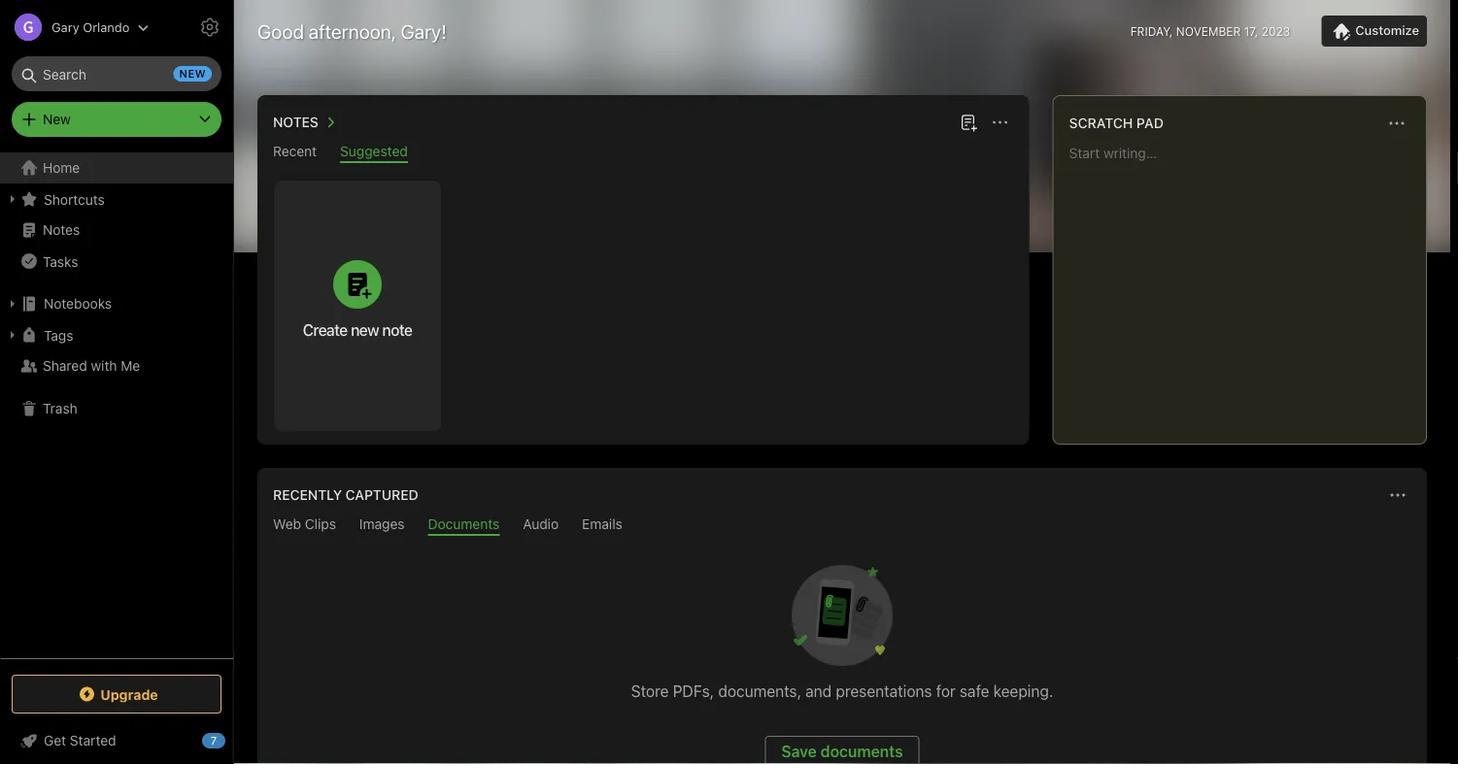 Task type: locate. For each thing, give the bounding box(es) containing it.
and
[[806, 683, 832, 701]]

notes up "tasks"
[[43, 222, 80, 238]]

scratch
[[1070, 115, 1133, 131]]

store pdfs, documents, and presentations for safe keeping.
[[631, 683, 1054, 701]]

documents tab panel
[[258, 536, 1427, 765]]

notes inside 'link'
[[43, 222, 80, 238]]

notes inside button
[[273, 114, 319, 130]]

0 horizontal spatial notes
[[43, 222, 80, 238]]

notes up recent
[[273, 114, 319, 130]]

more actions image
[[1387, 484, 1410, 507]]

good
[[258, 19, 304, 42]]

notebooks link
[[0, 289, 232, 320]]

0 vertical spatial new
[[179, 68, 206, 80]]

shortcuts
[[44, 191, 105, 207]]

audio tab
[[523, 516, 559, 536]]

recently captured
[[273, 487, 419, 503]]

upgrade
[[100, 687, 158, 703]]

0 vertical spatial tab list
[[261, 143, 1026, 163]]

customize button
[[1322, 16, 1427, 47]]

2 tab list from the top
[[261, 516, 1424, 536]]

0 vertical spatial notes
[[273, 114, 319, 130]]

tab list containing recent
[[261, 143, 1026, 163]]

note
[[382, 321, 412, 339]]

scratch pad
[[1070, 115, 1164, 131]]

create new note
[[303, 321, 412, 339]]

7
[[211, 735, 217, 748]]

captured
[[346, 487, 419, 503]]

shared with me link
[[0, 351, 232, 382]]

friday,
[[1131, 24, 1173, 38]]

create
[[303, 321, 348, 339]]

0 horizontal spatial new
[[179, 68, 206, 80]]

save documents
[[782, 743, 903, 761]]

Account field
[[0, 8, 149, 47]]

with
[[91, 358, 117, 374]]

tab list for recently captured
[[261, 516, 1424, 536]]

1 horizontal spatial notes
[[273, 114, 319, 130]]

tab list containing web clips
[[261, 516, 1424, 536]]

1 horizontal spatial new
[[351, 321, 379, 339]]

me
[[121, 358, 140, 374]]

suggested
[[340, 143, 408, 159]]

1 vertical spatial tab list
[[261, 516, 1424, 536]]

orlando
[[83, 20, 130, 34]]

documents tab
[[428, 516, 500, 536]]

0 horizontal spatial more actions image
[[989, 111, 1012, 134]]

notes
[[273, 114, 319, 130], [43, 222, 80, 238]]

Start writing… text field
[[1070, 145, 1426, 429]]

documents
[[821, 743, 903, 761]]

started
[[70, 733, 116, 749]]

new
[[43, 111, 71, 127]]

tree
[[0, 153, 233, 658]]

documents
[[428, 516, 500, 533]]

create new note button
[[274, 181, 441, 431]]

more actions field for scratch pad
[[1384, 110, 1411, 137]]

web
[[273, 516, 301, 533]]

tab list
[[261, 143, 1026, 163], [261, 516, 1424, 536]]

trash
[[43, 401, 77, 417]]

1 vertical spatial new
[[351, 321, 379, 339]]

recently
[[273, 487, 342, 503]]

save documents button
[[765, 737, 920, 765]]

more actions image
[[989, 111, 1012, 134], [1386, 112, 1409, 135]]

settings image
[[198, 16, 222, 39]]

get
[[44, 733, 66, 749]]

1 tab list from the top
[[261, 143, 1026, 163]]

notes button
[[269, 111, 342, 134]]

presentations
[[836, 683, 932, 701]]

Help and Learning task checklist field
[[0, 726, 233, 757]]

upgrade button
[[12, 675, 222, 714]]

More actions field
[[987, 109, 1014, 136], [1384, 110, 1411, 137], [1385, 482, 1412, 509]]

gary!
[[401, 19, 447, 42]]

new left the note
[[351, 321, 379, 339]]

customize
[[1356, 23, 1420, 38]]

home link
[[0, 153, 233, 184]]

tags
[[44, 327, 73, 343]]

new down settings icon
[[179, 68, 206, 80]]

new
[[179, 68, 206, 80], [351, 321, 379, 339]]

recently captured button
[[269, 484, 419, 507]]

1 vertical spatial notes
[[43, 222, 80, 238]]

safe
[[960, 683, 990, 701]]

click to collapse image
[[226, 729, 241, 752]]

home
[[43, 160, 80, 176]]

pad
[[1137, 115, 1164, 131]]



Task type: vqa. For each thing, say whether or not it's contained in the screenshot.
sort options FIELD
no



Task type: describe. For each thing, give the bounding box(es) containing it.
Search text field
[[25, 56, 208, 91]]

2023
[[1262, 24, 1291, 38]]

recent tab
[[273, 143, 317, 163]]

documents,
[[718, 683, 802, 701]]

good afternoon, gary!
[[258, 19, 447, 42]]

notes link
[[0, 215, 232, 246]]

friday, november 17, 2023
[[1131, 24, 1291, 38]]

web clips tab
[[273, 516, 336, 536]]

expand tags image
[[5, 327, 20, 343]]

suggested tab
[[340, 143, 408, 163]]

images tab
[[359, 516, 405, 536]]

emails tab
[[582, 516, 623, 536]]

audio
[[523, 516, 559, 533]]

images
[[359, 516, 405, 533]]

new inside button
[[351, 321, 379, 339]]

recent
[[273, 143, 317, 159]]

emails
[[582, 516, 623, 533]]

expand notebooks image
[[5, 296, 20, 312]]

web clips
[[273, 516, 336, 533]]

store
[[631, 683, 669, 701]]

shortcuts button
[[0, 184, 232, 215]]

gary orlando
[[52, 20, 130, 34]]

notebooks
[[44, 296, 112, 312]]

new button
[[12, 102, 222, 137]]

for
[[936, 683, 956, 701]]

shared with me
[[43, 358, 140, 374]]

scratch pad button
[[1066, 112, 1164, 135]]

tasks
[[43, 253, 78, 269]]

get started
[[44, 733, 116, 749]]

clips
[[305, 516, 336, 533]]

save
[[782, 743, 817, 761]]

tasks button
[[0, 246, 232, 277]]

new search field
[[25, 56, 212, 91]]

17,
[[1244, 24, 1259, 38]]

trash link
[[0, 394, 232, 425]]

more actions field for recently captured
[[1385, 482, 1412, 509]]

tags button
[[0, 320, 232, 351]]

tree containing home
[[0, 153, 233, 658]]

new inside search box
[[179, 68, 206, 80]]

afternoon,
[[309, 19, 396, 42]]

shared
[[43, 358, 87, 374]]

suggested tab panel
[[258, 163, 1030, 445]]

1 horizontal spatial more actions image
[[1386, 112, 1409, 135]]

pdfs,
[[673, 683, 714, 701]]

november
[[1177, 24, 1241, 38]]

gary
[[52, 20, 79, 34]]

keeping.
[[994, 683, 1054, 701]]

tab list for notes
[[261, 143, 1026, 163]]



